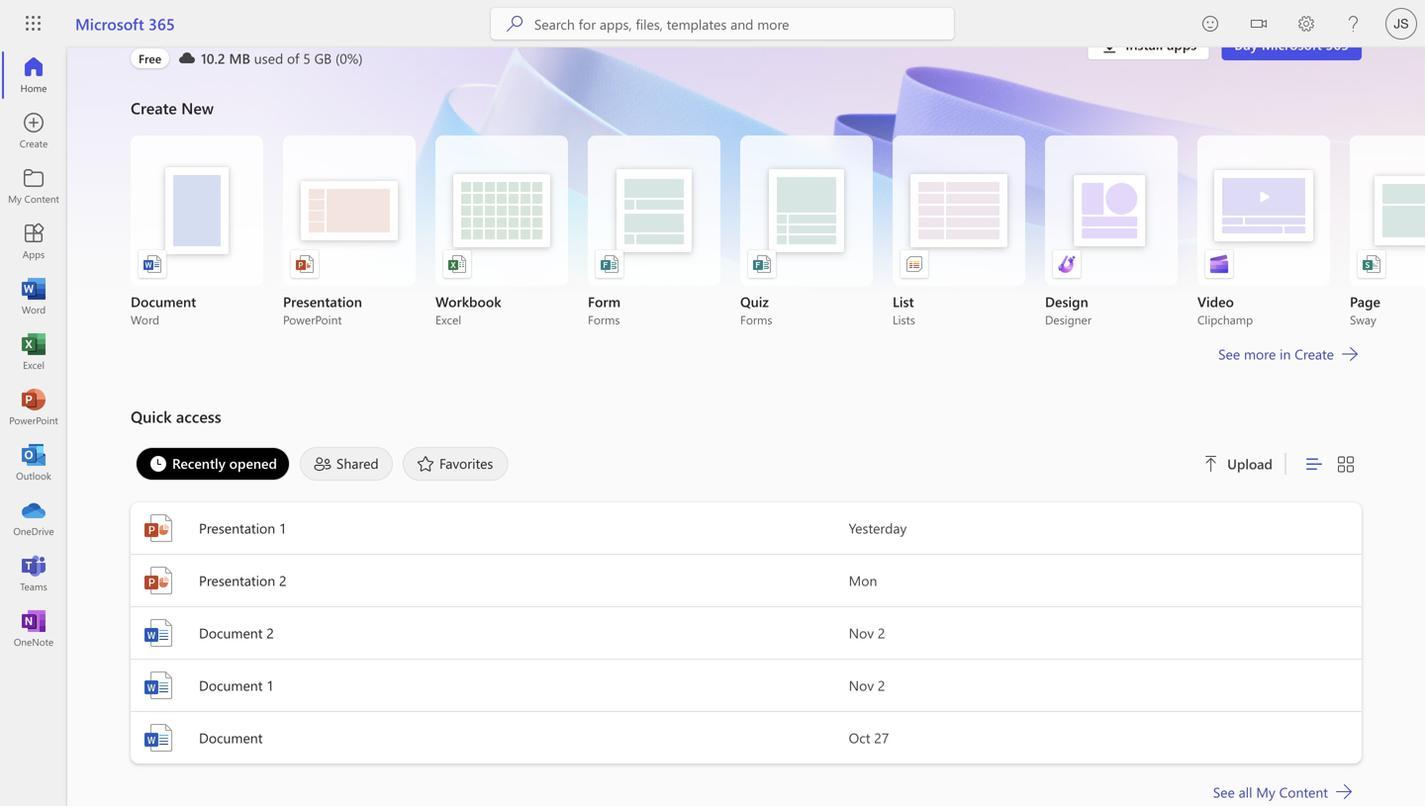 Task type: locate. For each thing, give the bounding box(es) containing it.
1 vertical spatial nov 2
[[849, 677, 885, 695]]

document inside create new element
[[131, 293, 196, 311]]

nov 2
[[849, 624, 885, 642], [849, 677, 885, 695]]

opened
[[229, 454, 277, 473]]

gb
[[314, 49, 332, 67]]

1 horizontal spatial 1
[[279, 519, 287, 538]]

see left more
[[1219, 345, 1241, 363]]

application
[[0, 0, 1425, 807]]

0 vertical spatial word image
[[143, 618, 174, 649]]

365
[[148, 13, 175, 34]]

2
[[279, 572, 287, 590], [267, 624, 274, 642], [878, 624, 885, 642], [878, 677, 885, 695]]

nov 2 for document 2
[[849, 624, 885, 642]]

word image
[[24, 287, 44, 307], [143, 723, 174, 754]]

this account doesn't have a microsoft 365 subscription. click to view your benefits. tooltip
[[131, 49, 169, 68]]

presentation inside create new element
[[283, 293, 362, 311]]

nov 2 up 'oct 27'
[[849, 677, 885, 695]]


[[1336, 785, 1352, 801]]


[[1251, 16, 1267, 32]]

1 horizontal spatial word image
[[143, 723, 174, 754]]

document down document 1
[[199, 729, 263, 747]]

list containing document
[[131, 136, 1425, 328]]

create
[[131, 97, 177, 118], [1295, 345, 1334, 363]]

None search field
[[491, 8, 954, 40]]

2 nov 2 from the top
[[849, 677, 885, 695]]

tab list containing recently opened
[[131, 442, 1180, 486]]

home image
[[24, 65, 44, 85]]

presentation inside "cell"
[[199, 572, 275, 590]]

nov
[[849, 624, 874, 642], [849, 677, 874, 695]]

1 inside name document 1 cell
[[267, 677, 274, 695]]

create left new
[[131, 97, 177, 118]]

0 vertical spatial word image
[[24, 287, 44, 307]]

word image for document 2
[[143, 618, 174, 649]]

nov for 1
[[849, 677, 874, 695]]

document for 2
[[199, 624, 263, 642]]

forms inside form forms
[[588, 312, 620, 328]]

1 word image from the top
[[143, 618, 174, 649]]

word image
[[143, 618, 174, 649], [143, 670, 174, 702]]

0 horizontal spatial word image
[[24, 287, 44, 307]]

1 nov from the top
[[849, 624, 874, 642]]

onenote image
[[24, 620, 44, 639]]

name presentation 2 cell
[[131, 565, 849, 597]]

new
[[181, 97, 214, 118]]

2 nov from the top
[[849, 677, 874, 695]]

1 down document 2 in the bottom left of the page
[[267, 677, 274, 695]]

clipchamp video image
[[1210, 254, 1229, 274]]

Search box. Suggestions appear as you type. search field
[[534, 8, 954, 40]]

1 horizontal spatial powerpoint image
[[143, 565, 174, 597]]


[[1204, 456, 1220, 472]]

2 word image from the top
[[143, 670, 174, 702]]

navigation
[[0, 48, 67, 657]]

document
[[131, 293, 196, 311], [199, 624, 263, 642], [199, 677, 263, 695], [199, 729, 263, 747]]

see all my content
[[1213, 784, 1328, 802]]

0 vertical spatial powerpoint image
[[24, 398, 44, 418]]

powerpoint image
[[24, 398, 44, 418], [143, 565, 174, 597]]

access
[[176, 406, 221, 427]]

1 vertical spatial see
[[1213, 784, 1235, 802]]

document word
[[131, 293, 196, 328]]

of
[[287, 49, 299, 67]]

0 vertical spatial see
[[1219, 345, 1241, 363]]

1 vertical spatial 1
[[267, 677, 274, 695]]

document inside name document 1 cell
[[199, 677, 263, 695]]

all
[[1239, 784, 1253, 802]]

more
[[1244, 345, 1276, 363]]

nov up oct at the bottom of the page
[[849, 677, 874, 695]]

document up document 1
[[199, 624, 263, 642]]

10.2
[[201, 49, 225, 67]]

mon
[[849, 572, 877, 590]]

1 vertical spatial powerpoint image
[[143, 565, 174, 597]]

list
[[131, 136, 1425, 328]]

list
[[893, 293, 914, 311]]

name document cell
[[131, 723, 849, 754]]

see left the all
[[1213, 784, 1235, 802]]

1 horizontal spatial create
[[1295, 345, 1334, 363]]

nov 2 down mon
[[849, 624, 885, 642]]

name document 1 cell
[[131, 670, 849, 702]]

powerpoint image down powerpoint icon
[[143, 565, 174, 597]]

forms down quiz at the right of the page
[[740, 312, 773, 328]]

1 inside the name presentation 1 cell
[[279, 519, 287, 538]]

see more in create link
[[1217, 343, 1362, 366]]

yesterday
[[849, 519, 907, 538]]

0 horizontal spatial 1
[[267, 677, 274, 695]]

none search field inside microsoft 365 banner
[[491, 8, 954, 40]]

nov down mon
[[849, 624, 874, 642]]

0 vertical spatial create
[[131, 97, 177, 118]]

workbook excel
[[436, 293, 501, 328]]

favorites tab
[[398, 447, 513, 481]]

microsoft 365
[[75, 13, 175, 34]]

see inside see more in create link
[[1219, 345, 1241, 363]]

word image left document 1
[[143, 670, 174, 702]]

document for word
[[131, 293, 196, 311]]

word image left document 2 in the bottom left of the page
[[143, 618, 174, 649]]

upload
[[1228, 455, 1273, 473]]

1
[[279, 519, 287, 538], [267, 677, 274, 695]]

form
[[588, 293, 621, 311]]

2 inside "cell"
[[279, 572, 287, 590]]

1 forms from the left
[[588, 312, 620, 328]]

quick
[[131, 406, 172, 427]]

presentation
[[283, 293, 362, 311], [199, 519, 275, 538], [199, 572, 275, 590]]

0 vertical spatial nov 2
[[849, 624, 885, 642]]

see
[[1219, 345, 1241, 363], [1213, 784, 1235, 802]]

microsoft 365 banner
[[0, 0, 1425, 51]]

1 vertical spatial nov
[[849, 677, 874, 695]]

presentation up powerpoint on the left top of page
[[283, 293, 362, 311]]

create right 'in'
[[1295, 345, 1334, 363]]

forms down form at the left top of page
[[588, 312, 620, 328]]

word
[[131, 312, 159, 328]]

document down document 2 in the bottom left of the page
[[199, 677, 263, 695]]

1 vertical spatial word image
[[143, 670, 174, 702]]

content
[[1280, 784, 1328, 802]]

designer design image
[[1057, 254, 1077, 274], [1057, 254, 1077, 274]]

1 nov 2 from the top
[[849, 624, 885, 642]]

27
[[874, 729, 889, 747]]

2 forms from the left
[[740, 312, 773, 328]]

form forms
[[588, 293, 621, 328]]

tab list
[[131, 442, 1180, 486]]

document inside name document 2 cell
[[199, 624, 263, 642]]

oct
[[849, 729, 871, 747]]

1 vertical spatial word image
[[143, 723, 174, 754]]

presentation up presentation 2
[[199, 519, 275, 538]]

recently
[[172, 454, 226, 473]]

presentation inside cell
[[199, 519, 275, 538]]

tab list inside application
[[131, 442, 1180, 486]]

page
[[1350, 293, 1381, 311]]

powerpoint image up outlook icon
[[24, 398, 44, 418]]

design
[[1045, 293, 1089, 311]]

2 vertical spatial presentation
[[199, 572, 275, 590]]

forms
[[588, 312, 620, 328], [740, 312, 773, 328]]

1 horizontal spatial forms
[[740, 312, 773, 328]]

lists list image
[[905, 254, 925, 274]]

0 vertical spatial presentation
[[283, 293, 362, 311]]

presentation 1
[[199, 519, 287, 538]]

1 up presentation 2
[[279, 519, 287, 538]]

presentation up document 2 in the bottom left of the page
[[199, 572, 275, 590]]

powerpoint image
[[143, 513, 174, 544]]

see more in create
[[1219, 345, 1334, 363]]

0 horizontal spatial forms
[[588, 312, 620, 328]]

0 vertical spatial 1
[[279, 519, 287, 538]]

excel workbook image
[[447, 254, 467, 274]]

excel
[[436, 312, 462, 328]]

nov 2 for document 1
[[849, 677, 885, 695]]

document up word
[[131, 293, 196, 311]]

0 vertical spatial nov
[[849, 624, 874, 642]]

designer
[[1045, 312, 1092, 328]]

5
[[303, 49, 311, 67]]

1 vertical spatial presentation
[[199, 519, 275, 538]]

video
[[1198, 293, 1234, 311]]

powerpoint
[[283, 312, 342, 328]]



Task type: vqa. For each thing, say whether or not it's contained in the screenshot.


Task type: describe. For each thing, give the bounding box(es) containing it.
name document 2 cell
[[131, 618, 849, 649]]

document 1
[[199, 677, 274, 695]]

navigation inside application
[[0, 48, 67, 657]]

my
[[1257, 784, 1276, 802]]

recently opened tab
[[131, 447, 295, 481]]

recently opened
[[172, 454, 277, 473]]

2 inside cell
[[267, 624, 274, 642]]

forms for quiz
[[740, 312, 773, 328]]

document for 1
[[199, 677, 263, 695]]

create new element
[[131, 92, 1425, 406]]

outlook image
[[24, 453, 44, 473]]

microsoft
[[75, 13, 144, 34]]

mb
[[229, 49, 250, 67]]

lists
[[893, 312, 915, 328]]

video clipchamp
[[1198, 293, 1253, 328]]

presentation for 2
[[199, 572, 275, 590]]

 button
[[1235, 0, 1283, 51]]

presentation for 1
[[199, 519, 275, 538]]

favorites element
[[403, 447, 508, 481]]

in
[[1280, 345, 1291, 363]]

word image for document 1
[[143, 670, 174, 702]]

1 vertical spatial create
[[1295, 345, 1334, 363]]

powerpoint presentation image
[[295, 254, 315, 274]]

new quiz image
[[752, 254, 772, 274]]

presentation 2
[[199, 572, 287, 590]]

shared tab
[[295, 447, 398, 481]]

teams image
[[24, 564, 44, 584]]

js button
[[1378, 0, 1425, 48]]

sway
[[1350, 312, 1377, 328]]

oct 27
[[849, 729, 889, 747]]

shared
[[336, 454, 379, 473]]

quiz forms
[[740, 293, 773, 328]]

document inside name document cell
[[199, 729, 263, 747]]

quick access
[[131, 406, 221, 427]]

my content image
[[24, 176, 44, 196]]

document 2
[[199, 624, 274, 642]]

apps image
[[24, 232, 44, 251]]

forms for form
[[588, 312, 620, 328]]

excel image
[[24, 343, 44, 362]]

recently opened element
[[136, 447, 290, 481]]

 upload
[[1204, 455, 1273, 473]]

see for see all my content
[[1213, 784, 1235, 802]]

application containing create new
[[0, 0, 1425, 807]]

word document image
[[143, 254, 162, 274]]

0 horizontal spatial powerpoint image
[[24, 398, 44, 418]]

list inside application
[[131, 136, 1425, 328]]

create new
[[131, 97, 214, 118]]

forms survey image
[[600, 254, 620, 274]]

free
[[139, 50, 161, 66]]

name presentation 1 cell
[[131, 513, 849, 544]]

quiz
[[740, 293, 769, 311]]

(0%)
[[336, 49, 363, 67]]

used
[[254, 49, 283, 67]]

js
[[1394, 16, 1409, 31]]

presentation powerpoint
[[283, 293, 362, 328]]

nov for 2
[[849, 624, 874, 642]]

0 horizontal spatial create
[[131, 97, 177, 118]]

shared element
[[300, 447, 393, 481]]

see for see more in create
[[1219, 345, 1241, 363]]

clipchamp
[[1198, 312, 1253, 328]]

workbook
[[436, 293, 501, 311]]

list lists
[[893, 293, 915, 328]]

sway page image
[[1362, 254, 1382, 274]]

create image
[[24, 121, 44, 141]]

design designer
[[1045, 293, 1092, 328]]

1 for document 1
[[267, 677, 274, 695]]

favorites
[[439, 454, 493, 473]]

page sway
[[1350, 293, 1381, 328]]

onedrive image
[[24, 509, 44, 529]]

presentation for powerpoint
[[283, 293, 362, 311]]

1 for presentation 1
[[279, 519, 287, 538]]

10.2 mb used of 5 gb (0%)
[[201, 49, 363, 67]]



